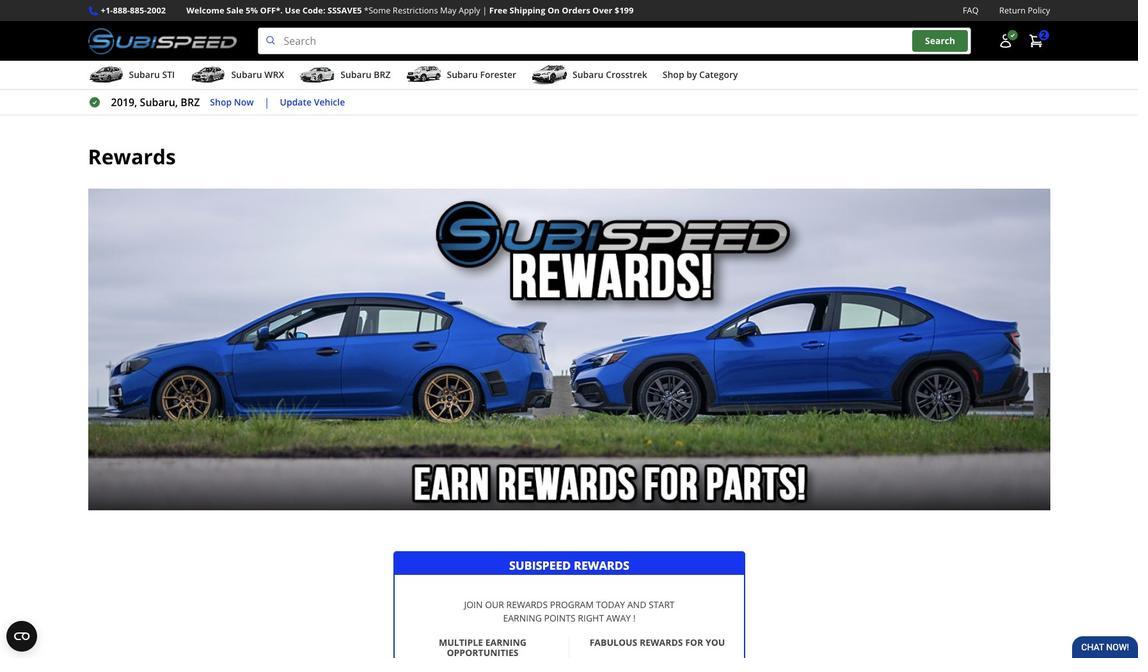Task type: describe. For each thing, give the bounding box(es) containing it.
update vehicle button
[[280, 95, 345, 110]]

off*.
[[260, 4, 283, 16]]

subaru brz
[[341, 69, 391, 81]]

return policy link
[[1000, 4, 1051, 17]]

subaru wrx
[[231, 69, 284, 81]]

subispeed logo image
[[88, 28, 237, 54]]

885-
[[130, 4, 147, 16]]

update
[[280, 96, 312, 108]]

return
[[1000, 4, 1026, 16]]

shipping
[[510, 4, 546, 16]]

subaru for subaru crosstrek
[[573, 69, 604, 81]]

subaru forester
[[447, 69, 517, 81]]

forester
[[480, 69, 517, 81]]

restrictions
[[393, 4, 438, 16]]

by
[[687, 69, 697, 81]]

welcome
[[186, 4, 224, 16]]

shop by category
[[663, 69, 738, 81]]

1 horizontal spatial |
[[483, 4, 487, 16]]

rewards
[[88, 143, 176, 170]]

*some
[[364, 4, 391, 16]]

may
[[440, 4, 457, 16]]

subaru,
[[140, 95, 178, 110]]

a subaru brz thumbnail image image
[[300, 65, 336, 85]]

sale
[[227, 4, 244, 16]]

$199
[[615, 4, 634, 16]]

+1-
[[101, 4, 113, 16]]

*some restrictions may apply | free shipping on orders over $199
[[364, 4, 634, 16]]

shop now link
[[210, 95, 254, 110]]

code:
[[303, 4, 326, 16]]

search input field
[[258, 28, 971, 54]]

shop for shop now
[[210, 96, 232, 108]]

888-
[[113, 4, 130, 16]]

welcome sale 5% off*. use code: sssave5
[[186, 4, 362, 16]]

subaru for subaru sti
[[129, 69, 160, 81]]

free
[[490, 4, 508, 16]]

5%
[[246, 4, 258, 16]]

2019,
[[111, 95, 137, 110]]

subaru for subaru forester
[[447, 69, 478, 81]]

a subaru wrx thumbnail image image
[[190, 65, 226, 85]]

button image
[[998, 33, 1014, 49]]

search button
[[913, 30, 969, 52]]

2 button
[[1023, 28, 1051, 54]]

+1-888-885-2002
[[101, 4, 166, 16]]



Task type: vqa. For each thing, say whether or not it's contained in the screenshot.
May
yes



Task type: locate. For each thing, give the bounding box(es) containing it.
a subaru crosstrek thumbnail image image
[[532, 65, 568, 85]]

over
[[593, 4, 613, 16]]

shop for shop by category
[[663, 69, 685, 81]]

1 subaru from the left
[[129, 69, 160, 81]]

subaru up the now on the top left of page
[[231, 69, 262, 81]]

brz left a subaru forester thumbnail image
[[374, 69, 391, 81]]

shop by category button
[[663, 63, 738, 89]]

brz right 'subaru,'
[[181, 95, 200, 110]]

a subaru forester thumbnail image image
[[406, 65, 442, 85]]

|
[[483, 4, 487, 16], [264, 95, 270, 110]]

0 horizontal spatial |
[[264, 95, 270, 110]]

subaru inside 'dropdown button'
[[231, 69, 262, 81]]

0 vertical spatial brz
[[374, 69, 391, 81]]

a subaru sti thumbnail image image
[[88, 65, 124, 85]]

search
[[926, 35, 956, 47]]

0 horizontal spatial shop
[[210, 96, 232, 108]]

subaru left sti
[[129, 69, 160, 81]]

shop inside dropdown button
[[663, 69, 685, 81]]

shop left the now on the top left of page
[[210, 96, 232, 108]]

subaru sti button
[[88, 63, 175, 89]]

subaru for subaru brz
[[341, 69, 372, 81]]

category
[[700, 69, 738, 81]]

2 subaru from the left
[[231, 69, 262, 81]]

1 horizontal spatial shop
[[663, 69, 685, 81]]

4 subaru from the left
[[447, 69, 478, 81]]

shop
[[663, 69, 685, 81], [210, 96, 232, 108]]

brz
[[374, 69, 391, 81], [181, 95, 200, 110]]

1 vertical spatial brz
[[181, 95, 200, 110]]

shop now
[[210, 96, 254, 108]]

wrx
[[265, 69, 284, 81]]

| right the now on the top left of page
[[264, 95, 270, 110]]

2019, subaru, brz
[[111, 95, 200, 110]]

faq link
[[963, 4, 979, 17]]

subaru brz button
[[300, 63, 391, 89]]

subaru up vehicle
[[341, 69, 372, 81]]

2
[[1042, 29, 1047, 41]]

orders
[[562, 4, 591, 16]]

now
[[234, 96, 254, 108]]

open widget image
[[6, 622, 37, 652]]

+1-888-885-2002 link
[[101, 4, 166, 17]]

crosstrek
[[606, 69, 648, 81]]

sti
[[162, 69, 175, 81]]

use
[[285, 4, 300, 16]]

faq
[[963, 4, 979, 16]]

vehicle
[[314, 96, 345, 108]]

subaru left forester
[[447, 69, 478, 81]]

apply
[[459, 4, 481, 16]]

subaru for subaru wrx
[[231, 69, 262, 81]]

0 horizontal spatial brz
[[181, 95, 200, 110]]

| left free on the left top of page
[[483, 4, 487, 16]]

subaru left crosstrek at the top right
[[573, 69, 604, 81]]

return policy
[[1000, 4, 1051, 16]]

subaru crosstrek button
[[532, 63, 648, 89]]

policy
[[1028, 4, 1051, 16]]

brz inside dropdown button
[[374, 69, 391, 81]]

update vehicle
[[280, 96, 345, 108]]

on
[[548, 4, 560, 16]]

2002
[[147, 4, 166, 16]]

1 horizontal spatial brz
[[374, 69, 391, 81]]

1 vertical spatial shop
[[210, 96, 232, 108]]

subaru forester button
[[406, 63, 517, 89]]

subaru wrx button
[[190, 63, 284, 89]]

subaru crosstrek
[[573, 69, 648, 81]]

3 subaru from the left
[[341, 69, 372, 81]]

5 subaru from the left
[[573, 69, 604, 81]]

subaru
[[129, 69, 160, 81], [231, 69, 262, 81], [341, 69, 372, 81], [447, 69, 478, 81], [573, 69, 604, 81]]

1 vertical spatial |
[[264, 95, 270, 110]]

shop left by
[[663, 69, 685, 81]]

0 vertical spatial shop
[[663, 69, 685, 81]]

subaru sti
[[129, 69, 175, 81]]

hippogallery:original image
[[88, 189, 1051, 511]]

0 vertical spatial |
[[483, 4, 487, 16]]

sssave5
[[328, 4, 362, 16]]



